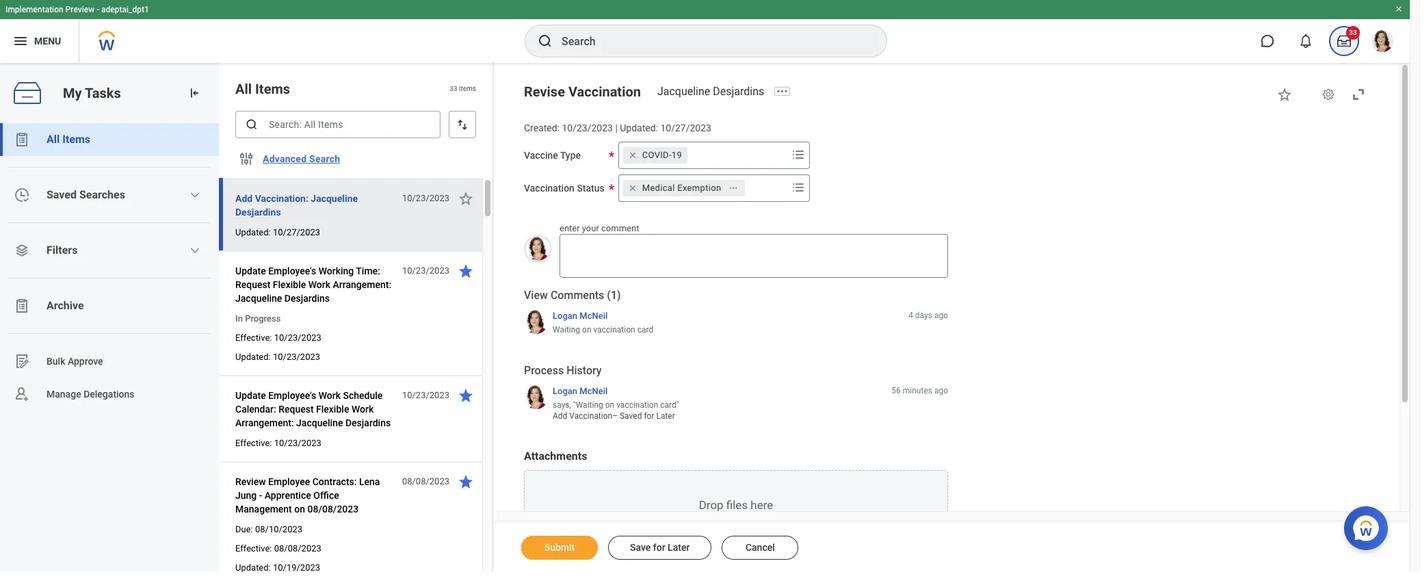 Task type: describe. For each thing, give the bounding box(es) containing it.
logan mcneil for history
[[553, 386, 608, 396]]

for inside save for later button
[[653, 542, 666, 553]]

lena
[[359, 476, 380, 487]]

jacqueline desjardins
[[658, 85, 765, 98]]

1 horizontal spatial on
[[582, 325, 592, 335]]

update employee's working time: request flexible work arrangement: jacqueline desjardins
[[235, 265, 391, 304]]

updated: for updated: 10/23/2023
[[235, 352, 271, 362]]

08/10/2023
[[255, 524, 302, 534]]

working
[[319, 265, 354, 276]]

vaccine
[[524, 150, 558, 161]]

vaccination inside says, "waiting on vaccination card" add vaccination – saved for later
[[617, 400, 658, 410]]

review employee contracts: lena jung - apprentice office management on 08/08/2023 button
[[235, 474, 395, 517]]

prompts image for vaccine type
[[790, 146, 807, 163]]

|
[[615, 122, 618, 133]]

history
[[567, 364, 602, 377]]

manage delegations link
[[0, 378, 219, 411]]

menu
[[34, 35, 61, 46]]

calendar:
[[235, 404, 276, 415]]

waiting on vaccination card
[[553, 325, 654, 335]]

save
[[630, 542, 651, 553]]

covid-
[[642, 150, 672, 160]]

transformation import image
[[187, 86, 201, 100]]

later inside button
[[668, 542, 690, 553]]

vaccination status
[[524, 183, 605, 193]]

list containing all items
[[0, 123, 219, 411]]

gear image
[[1322, 88, 1336, 101]]

manage
[[47, 388, 81, 399]]

rename image
[[14, 353, 30, 370]]

–
[[613, 411, 618, 421]]

add vaccination: jacqueline desjardins
[[235, 193, 358, 218]]

update for update employee's work schedule calendar: request flexible work arrangement: jacqueline desjardins
[[235, 390, 266, 401]]

desjardins down search workday search field
[[713, 85, 765, 98]]

all inside button
[[47, 133, 60, 146]]

effective: for update employee's working time: request flexible work arrangement: jacqueline desjardins
[[235, 333, 272, 343]]

1 effective: 10/23/2023 from the top
[[235, 333, 321, 343]]

medical
[[642, 183, 675, 193]]

effective: 08/08/2023
[[235, 543, 321, 554]]

process history
[[524, 364, 602, 377]]

chevron down image for saved searches
[[190, 190, 201, 200]]

jacqueline inside the add vaccination: jacqueline desjardins
[[311, 193, 358, 204]]

all items button
[[0, 123, 219, 156]]

logan mcneil button for history
[[553, 385, 608, 397]]

jung
[[235, 490, 257, 501]]

all items inside item list element
[[235, 81, 290, 97]]

all inside item list element
[[235, 81, 252, 97]]

jacqueline inside update employee's work schedule calendar: request flexible work arrangement: jacqueline desjardins
[[296, 417, 343, 428]]

apprentice
[[265, 490, 311, 501]]

in
[[235, 313, 243, 324]]

advanced search button
[[257, 145, 346, 172]]

- inside review employee contracts: lena jung - apprentice office management on 08/08/2023
[[259, 490, 262, 501]]

implementation
[[5, 5, 63, 14]]

attachments
[[524, 450, 587, 463]]

add inside says, "waiting on vaccination card" add vaccination – saved for later
[[553, 411, 568, 421]]

prompts image for vaccination status
[[790, 179, 807, 196]]

mcneil for history
[[580, 386, 608, 396]]

my tasks
[[63, 85, 121, 101]]

desjardins inside update employee's working time: request flexible work arrangement: jacqueline desjardins
[[285, 293, 330, 304]]

adeptai_dpt1
[[101, 5, 149, 14]]

card
[[637, 325, 654, 335]]

sort image
[[456, 118, 469, 131]]

clipboard image for all items
[[14, 131, 30, 148]]

0 vertical spatial search image
[[537, 33, 554, 49]]

search
[[309, 153, 340, 164]]

19
[[672, 150, 682, 160]]

comments
[[551, 289, 604, 302]]

0 vertical spatial vaccination
[[569, 83, 641, 100]]

vaccination:
[[255, 193, 309, 204]]

advanced
[[263, 153, 307, 164]]

your
[[582, 223, 599, 233]]

filters button
[[0, 234, 219, 267]]

33 items
[[450, 85, 476, 93]]

clock check image
[[14, 187, 30, 203]]

created: 10/23/2023 | updated: 10/27/2023
[[524, 122, 712, 133]]

flexible inside update employee's work schedule calendar: request flexible work arrangement: jacqueline desjardins
[[316, 404, 349, 415]]

process history region
[[524, 363, 948, 426]]

item list element
[[219, 63, 494, 572]]

revise
[[524, 83, 565, 100]]

contracts:
[[313, 476, 357, 487]]

inbox large image
[[1338, 34, 1351, 48]]

days
[[915, 310, 933, 320]]

type
[[560, 150, 581, 161]]

arrangement: inside update employee's working time: request flexible work arrangement: jacqueline desjardins
[[333, 279, 391, 290]]

attachments region
[[524, 450, 948, 572]]

card"
[[661, 400, 679, 410]]

- inside the menu banner
[[97, 5, 99, 14]]

tasks
[[85, 85, 121, 101]]

saved searches button
[[0, 179, 219, 211]]

logan for history
[[553, 386, 578, 396]]

fullscreen image
[[1351, 86, 1367, 103]]

preview
[[65, 5, 95, 14]]

says, "waiting on vaccination card" add vaccination – saved for later
[[553, 400, 679, 421]]

archive
[[47, 299, 84, 312]]

employee's for flexible
[[268, 265, 316, 276]]

56
[[892, 386, 901, 395]]

searches
[[79, 188, 125, 201]]

my
[[63, 85, 82, 101]]

logan for comments
[[553, 310, 578, 321]]

desjardins inside the add vaccination: jacqueline desjardins
[[235, 207, 281, 218]]

vaccination inside says, "waiting on vaccination card" add vaccination – saved for later
[[570, 411, 613, 421]]

cancel
[[746, 542, 775, 553]]

star image
[[458, 263, 474, 279]]

updated: 10/27/2023
[[235, 227, 320, 237]]

add vaccination: jacqueline desjardins button
[[235, 190, 395, 220]]

x small image
[[626, 181, 640, 195]]

items inside button
[[62, 133, 90, 146]]

update employee's work schedule calendar: request flexible work arrangement: jacqueline desjardins
[[235, 390, 391, 428]]

saved searches
[[47, 188, 125, 201]]

33 for 33
[[1350, 29, 1357, 36]]

cancel button
[[722, 536, 799, 560]]

status
[[577, 183, 605, 193]]

action bar region
[[494, 522, 1410, 572]]

update for update employee's working time: request flexible work arrangement: jacqueline desjardins
[[235, 265, 266, 276]]

related actions image
[[729, 183, 739, 193]]

archive button
[[0, 289, 219, 322]]

user plus image
[[14, 386, 30, 402]]

2 vertical spatial 08/08/2023
[[274, 543, 321, 554]]

approve
[[68, 356, 103, 367]]



Task type: locate. For each thing, give the bounding box(es) containing it.
x small image
[[626, 148, 640, 162]]

33
[[1350, 29, 1357, 36], [450, 85, 458, 93]]

4
[[909, 310, 913, 320]]

medical exemption
[[642, 183, 722, 193]]

for right –
[[644, 411, 654, 421]]

1 vertical spatial add
[[553, 411, 568, 421]]

clipboard image
[[14, 131, 30, 148], [14, 298, 30, 314]]

list
[[0, 123, 219, 411]]

0 vertical spatial 08/08/2023
[[402, 476, 450, 487]]

enter your comment text field
[[560, 234, 948, 278]]

mcneil inside process history region
[[580, 386, 608, 396]]

- right preview
[[97, 5, 99, 14]]

ago inside process history region
[[935, 386, 948, 395]]

0 vertical spatial mcneil
[[580, 310, 608, 321]]

all items inside button
[[47, 133, 90, 146]]

due:
[[235, 524, 253, 534]]

1 logan mcneil button from the top
[[553, 310, 608, 322]]

search image up revise
[[537, 33, 554, 49]]

ago for process history
[[935, 386, 948, 395]]

ago for view comments (1)
[[935, 310, 948, 320]]

vaccination down "waiting
[[570, 411, 613, 421]]

save for later button
[[608, 536, 712, 560]]

arrangement: down the calendar:
[[235, 417, 294, 428]]

0 horizontal spatial saved
[[47, 188, 77, 201]]

0 vertical spatial effective: 10/23/2023
[[235, 333, 321, 343]]

1 horizontal spatial all
[[235, 81, 252, 97]]

1 vertical spatial vaccination
[[524, 183, 575, 193]]

0 horizontal spatial 33
[[450, 85, 458, 93]]

request inside update employee's work schedule calendar: request flexible work arrangement: jacqueline desjardins
[[279, 404, 314, 415]]

management
[[235, 504, 292, 515]]

desjardins inside update employee's work schedule calendar: request flexible work arrangement: jacqueline desjardins
[[346, 417, 391, 428]]

search image
[[537, 33, 554, 49], [245, 118, 259, 131]]

mcneil up waiting on vaccination card
[[580, 310, 608, 321]]

0 vertical spatial my tasks element
[[1325, 26, 1364, 56]]

medical exemption, press delete to clear value. option
[[623, 180, 745, 196]]

1 horizontal spatial search image
[[537, 33, 554, 49]]

1 vertical spatial arrangement:
[[235, 417, 294, 428]]

updated: right | at left top
[[620, 122, 658, 133]]

submit
[[545, 542, 575, 553]]

progress
[[245, 313, 281, 324]]

2 horizontal spatial on
[[605, 400, 615, 410]]

33 inside button
[[1350, 29, 1357, 36]]

vaccination up | at left top
[[569, 83, 641, 100]]

effective: down due:
[[235, 543, 272, 554]]

office
[[314, 490, 339, 501]]

in progress
[[235, 313, 281, 324]]

0 vertical spatial arrangement:
[[333, 279, 391, 290]]

56 minutes ago
[[892, 386, 948, 395]]

logan mcneil button inside process history region
[[553, 385, 608, 397]]

1 update from the top
[[235, 265, 266, 276]]

1 vertical spatial vaccination
[[617, 400, 658, 410]]

logan mcneil button up "waiting
[[553, 385, 608, 397]]

logan mcneil button for comments
[[553, 310, 608, 322]]

jacqueline up in progress
[[235, 293, 282, 304]]

implementation preview -   adeptai_dpt1
[[5, 5, 149, 14]]

employee's photo (logan mcneil) image
[[524, 235, 552, 263]]

request up in progress
[[235, 279, 271, 290]]

profile logan mcneil image
[[1372, 30, 1394, 55]]

1 horizontal spatial add
[[553, 411, 568, 421]]

0 vertical spatial 10/27/2023
[[661, 122, 712, 133]]

1 vertical spatial request
[[279, 404, 314, 415]]

vaccination down vaccine type
[[524, 183, 575, 193]]

covid-19 element
[[642, 149, 682, 161]]

enter your comment
[[560, 223, 639, 233]]

33 left "profile logan mcneil" icon
[[1350, 29, 1357, 36]]

later inside says, "waiting on vaccination card" add vaccination – saved for later
[[657, 411, 675, 421]]

covid-19, press delete to clear value. option
[[623, 147, 688, 163]]

-
[[97, 5, 99, 14], [259, 490, 262, 501]]

saved right clock check icon
[[47, 188, 77, 201]]

logan up waiting on the bottom
[[553, 310, 578, 321]]

0 vertical spatial work
[[308, 279, 331, 290]]

review employee contracts: lena jung - apprentice office management on 08/08/2023
[[235, 476, 380, 515]]

on inside review employee contracts: lena jung - apprentice office management on 08/08/2023
[[294, 504, 305, 515]]

Search: All Items text field
[[235, 111, 441, 138]]

desjardins down the schedule
[[346, 417, 391, 428]]

logan mcneil button up waiting on the bottom
[[553, 310, 608, 322]]

bulk approve link
[[0, 345, 219, 378]]

add down says,
[[553, 411, 568, 421]]

says,
[[553, 400, 571, 410]]

request inside update employee's working time: request flexible work arrangement: jacqueline desjardins
[[235, 279, 271, 290]]

0 vertical spatial later
[[657, 411, 675, 421]]

1 vertical spatial work
[[319, 390, 341, 401]]

vaccination
[[569, 83, 641, 100], [524, 183, 575, 193], [570, 411, 613, 421]]

1 vertical spatial 33
[[450, 85, 458, 93]]

0 vertical spatial all
[[235, 81, 252, 97]]

flexible up progress
[[273, 279, 306, 290]]

0 vertical spatial updated:
[[620, 122, 658, 133]]

justify image
[[12, 33, 29, 49]]

2 vertical spatial vaccination
[[570, 411, 613, 421]]

0 vertical spatial items
[[255, 81, 290, 97]]

search image up configure icon on the top of page
[[245, 118, 259, 131]]

star image for update employee's work schedule calendar: request flexible work arrangement: jacqueline desjardins
[[458, 387, 474, 404]]

1 vertical spatial logan mcneil
[[553, 386, 608, 396]]

employee's inside update employee's work schedule calendar: request flexible work arrangement: jacqueline desjardins
[[268, 390, 316, 401]]

logan mcneil up "waiting
[[553, 386, 608, 396]]

0 horizontal spatial items
[[62, 133, 90, 146]]

jacqueline inside update employee's working time: request flexible work arrangement: jacqueline desjardins
[[235, 293, 282, 304]]

0 vertical spatial 33
[[1350, 29, 1357, 36]]

my tasks element containing 33
[[1325, 26, 1364, 56]]

2 logan mcneil button from the top
[[553, 385, 608, 397]]

clipboard image left the archive
[[14, 298, 30, 314]]

manage delegations
[[47, 388, 135, 399]]

close environment banner image
[[1395, 5, 1403, 13]]

1 horizontal spatial all items
[[235, 81, 290, 97]]

0 horizontal spatial flexible
[[273, 279, 306, 290]]

jacqueline desjardins element
[[658, 85, 773, 98]]

effective: 10/23/2023
[[235, 333, 321, 343], [235, 438, 321, 448]]

update inside update employee's work schedule calendar: request flexible work arrangement: jacqueline desjardins
[[235, 390, 266, 401]]

logan mcneil for comments
[[553, 310, 608, 321]]

on right waiting on the bottom
[[582, 325, 592, 335]]

update
[[235, 265, 266, 276], [235, 390, 266, 401]]

1 horizontal spatial request
[[279, 404, 314, 415]]

0 vertical spatial update
[[235, 265, 266, 276]]

logan mcneil inside process history region
[[553, 386, 608, 396]]

2 vertical spatial effective:
[[235, 543, 272, 554]]

1 horizontal spatial my tasks element
[[1325, 26, 1364, 56]]

effective: down in progress
[[235, 333, 272, 343]]

enter
[[560, 223, 580, 233]]

10/27/2023 down the add vaccination: jacqueline desjardins
[[273, 227, 320, 237]]

saved right –
[[620, 411, 642, 421]]

for
[[644, 411, 654, 421], [653, 542, 666, 553]]

update inside update employee's working time: request flexible work arrangement: jacqueline desjardins
[[235, 265, 266, 276]]

1 vertical spatial prompts image
[[790, 179, 807, 196]]

desjardins
[[713, 85, 765, 98], [235, 207, 281, 218], [285, 293, 330, 304], [346, 417, 391, 428]]

employee's down updated: 10/27/2023 at the top of page
[[268, 265, 316, 276]]

schedule
[[343, 390, 383, 401]]

updated: for updated: 10/27/2023
[[235, 227, 271, 237]]

0 vertical spatial vaccination
[[594, 325, 635, 335]]

1 logan from the top
[[553, 310, 578, 321]]

1 horizontal spatial -
[[259, 490, 262, 501]]

saved inside says, "waiting on vaccination card" add vaccination – saved for later
[[620, 411, 642, 421]]

10/27/2023
[[661, 122, 712, 133], [273, 227, 320, 237]]

comment
[[602, 223, 639, 233]]

logan mcneil up waiting on the bottom
[[553, 310, 608, 321]]

on inside says, "waiting on vaccination card" add vaccination – saved for later
[[605, 400, 615, 410]]

view
[[524, 289, 548, 302]]

1 vertical spatial all
[[47, 133, 60, 146]]

effective: for review employee contracts: lena jung - apprentice office management on 08/08/2023
[[235, 543, 272, 554]]

1 vertical spatial items
[[62, 133, 90, 146]]

0 horizontal spatial all items
[[47, 133, 90, 146]]

2 effective: from the top
[[235, 438, 272, 448]]

08/08/2023 right lena
[[402, 476, 450, 487]]

1 vertical spatial effective: 10/23/2023
[[235, 438, 321, 448]]

4 days ago
[[909, 310, 948, 320]]

1 vertical spatial ago
[[935, 386, 948, 395]]

my tasks element
[[1325, 26, 1364, 56], [0, 63, 219, 572]]

1 vertical spatial -
[[259, 490, 262, 501]]

bulk
[[47, 356, 65, 367]]

arrangement: inside update employee's work schedule calendar: request flexible work arrangement: jacqueline desjardins
[[235, 417, 294, 428]]

0 vertical spatial logan mcneil button
[[553, 310, 608, 322]]

employee's inside update employee's working time: request flexible work arrangement: jacqueline desjardins
[[268, 265, 316, 276]]

request
[[235, 279, 271, 290], [279, 404, 314, 415]]

10/27/2023 up 19 at the left of the page
[[661, 122, 712, 133]]

created:
[[524, 122, 560, 133]]

logan mcneil button
[[553, 310, 608, 322], [553, 385, 608, 397]]

1 vertical spatial update
[[235, 390, 266, 401]]

1 clipboard image from the top
[[14, 131, 30, 148]]

0 vertical spatial logan
[[553, 310, 578, 321]]

1 vertical spatial effective:
[[235, 438, 272, 448]]

0 vertical spatial prompts image
[[790, 146, 807, 163]]

items
[[255, 81, 290, 97], [62, 133, 90, 146]]

process
[[524, 364, 564, 377]]

work left the schedule
[[319, 390, 341, 401]]

updated:
[[620, 122, 658, 133], [235, 227, 271, 237], [235, 352, 271, 362]]

all right transformation import icon
[[235, 81, 252, 97]]

vaccination left card
[[594, 325, 635, 335]]

0 vertical spatial effective:
[[235, 333, 272, 343]]

0 vertical spatial flexible
[[273, 279, 306, 290]]

add inside the add vaccination: jacqueline desjardins
[[235, 193, 253, 204]]

update down updated: 10/27/2023 at the top of page
[[235, 265, 266, 276]]

1 logan mcneil from the top
[[553, 310, 608, 321]]

1 vertical spatial chevron down image
[[190, 245, 201, 256]]

0 vertical spatial -
[[97, 5, 99, 14]]

delegations
[[84, 388, 135, 399]]

0 horizontal spatial on
[[294, 504, 305, 515]]

1 vertical spatial later
[[668, 542, 690, 553]]

- up management
[[259, 490, 262, 501]]

1 vertical spatial search image
[[245, 118, 259, 131]]

menu button
[[0, 19, 79, 63]]

2 update from the top
[[235, 390, 266, 401]]

0 horizontal spatial my tasks element
[[0, 63, 219, 572]]

my tasks element containing my tasks
[[0, 63, 219, 572]]

saved
[[47, 188, 77, 201], [620, 411, 642, 421]]

mcneil up "waiting
[[580, 386, 608, 396]]

add left vaccination:
[[235, 193, 253, 204]]

0 vertical spatial employee's
[[268, 265, 316, 276]]

1 effective: from the top
[[235, 333, 272, 343]]

request right the calendar:
[[279, 404, 314, 415]]

effective: down the calendar:
[[235, 438, 272, 448]]

arrangement: down time: at left top
[[333, 279, 391, 290]]

updated: down vaccination:
[[235, 227, 271, 237]]

filters
[[47, 244, 78, 257]]

0 vertical spatial for
[[644, 411, 654, 421]]

2 employee's from the top
[[268, 390, 316, 401]]

jacqueline down search
[[311, 193, 358, 204]]

clipboard image inside all items button
[[14, 131, 30, 148]]

0 vertical spatial request
[[235, 279, 271, 290]]

clipboard image for archive
[[14, 298, 30, 314]]

0 vertical spatial clipboard image
[[14, 131, 30, 148]]

desjardins down working
[[285, 293, 330, 304]]

review
[[235, 476, 266, 487]]

logan up says,
[[553, 386, 578, 396]]

1 vertical spatial mcneil
[[580, 386, 608, 396]]

1 horizontal spatial items
[[255, 81, 290, 97]]

1 vertical spatial logan mcneil button
[[553, 385, 608, 397]]

star image for review employee contracts: lena jung - apprentice office management on 08/08/2023
[[458, 474, 474, 490]]

ago right days on the right bottom of page
[[935, 310, 948, 320]]

on down apprentice
[[294, 504, 305, 515]]

flexible inside update employee's working time: request flexible work arrangement: jacqueline desjardins
[[273, 279, 306, 290]]

1 vertical spatial employee's
[[268, 390, 316, 401]]

update employee's work schedule calendar: request flexible work arrangement: jacqueline desjardins button
[[235, 387, 395, 431]]

(1)
[[607, 289, 621, 302]]

1 horizontal spatial 10/27/2023
[[661, 122, 712, 133]]

items inside item list element
[[255, 81, 290, 97]]

3 effective: from the top
[[235, 543, 272, 554]]

1 prompts image from the top
[[790, 146, 807, 163]]

1 vertical spatial saved
[[620, 411, 642, 421]]

0 vertical spatial ago
[[935, 310, 948, 320]]

0 vertical spatial on
[[582, 325, 592, 335]]

0 horizontal spatial -
[[97, 5, 99, 14]]

employee's for request
[[268, 390, 316, 401]]

logan
[[553, 310, 578, 321], [553, 386, 578, 396]]

chevron down image
[[190, 190, 201, 200], [190, 245, 201, 256]]

vaccination up –
[[617, 400, 658, 410]]

view comments (1)
[[524, 289, 621, 302]]

2 vertical spatial updated:
[[235, 352, 271, 362]]

33 inside item list element
[[450, 85, 458, 93]]

update up the calendar:
[[235, 390, 266, 401]]

for right save
[[653, 542, 666, 553]]

work
[[308, 279, 331, 290], [319, 390, 341, 401], [352, 404, 374, 415]]

revise vaccination
[[524, 83, 641, 100]]

medical exemption element
[[642, 182, 722, 194]]

08/08/2023 inside review employee contracts: lena jung - apprentice office management on 08/08/2023
[[308, 504, 359, 515]]

10/27/2023 inside item list element
[[273, 227, 320, 237]]

2 clipboard image from the top
[[14, 298, 30, 314]]

chevron down image for filters
[[190, 245, 201, 256]]

1 vertical spatial 08/08/2023
[[308, 504, 359, 515]]

vaccination
[[594, 325, 635, 335], [617, 400, 658, 410]]

ago right minutes
[[935, 386, 948, 395]]

advanced search
[[263, 153, 340, 164]]

33 left items
[[450, 85, 458, 93]]

later down card"
[[657, 411, 675, 421]]

later right save
[[668, 542, 690, 553]]

all items
[[235, 81, 290, 97], [47, 133, 90, 146]]

perspective image
[[14, 242, 30, 259]]

update employee's working time: request flexible work arrangement: jacqueline desjardins button
[[235, 263, 395, 307]]

effective: 10/23/2023 up updated: 10/23/2023
[[235, 333, 321, 343]]

1 vertical spatial updated:
[[235, 227, 271, 237]]

1 vertical spatial all items
[[47, 133, 90, 146]]

saved inside dropdown button
[[47, 188, 77, 201]]

work inside update employee's working time: request flexible work arrangement: jacqueline desjardins
[[308, 279, 331, 290]]

logan inside process history region
[[553, 386, 578, 396]]

employee
[[268, 476, 310, 487]]

on up –
[[605, 400, 615, 410]]

2 logan mcneil from the top
[[553, 386, 608, 396]]

notifications large image
[[1299, 34, 1313, 48]]

08/08/2023 down office
[[308, 504, 359, 515]]

0 horizontal spatial 10/27/2023
[[273, 227, 320, 237]]

2 mcneil from the top
[[580, 386, 608, 396]]

Search Workday  search field
[[562, 26, 859, 56]]

menu banner
[[0, 0, 1410, 63]]

1 vertical spatial for
[[653, 542, 666, 553]]

desjardins down vaccination:
[[235, 207, 281, 218]]

star image
[[1277, 86, 1293, 103], [458, 190, 474, 207], [458, 387, 474, 404], [458, 474, 474, 490]]

2 chevron down image from the top
[[190, 245, 201, 256]]

prompts image
[[790, 146, 807, 163], [790, 179, 807, 196]]

my tasks element inside the menu banner
[[1325, 26, 1364, 56]]

0 vertical spatial all items
[[235, 81, 290, 97]]

for inside says, "waiting on vaccination card" add vaccination – saved for later
[[644, 411, 654, 421]]

2 vertical spatial work
[[352, 404, 374, 415]]

0 vertical spatial chevron down image
[[190, 190, 201, 200]]

work down working
[[308, 279, 331, 290]]

clipboard image inside 'archive' button
[[14, 298, 30, 314]]

star image for add vaccination: jacqueline desjardins
[[458, 190, 474, 207]]

1 mcneil from the top
[[580, 310, 608, 321]]

1 vertical spatial logan
[[553, 386, 578, 396]]

minutes
[[903, 386, 933, 395]]

08/08/2023
[[402, 476, 450, 487], [308, 504, 359, 515], [274, 543, 321, 554]]

add
[[235, 193, 253, 204], [553, 411, 568, 421]]

on
[[582, 325, 592, 335], [605, 400, 615, 410], [294, 504, 305, 515]]

configure image
[[238, 151, 255, 167]]

employee's up the calendar:
[[268, 390, 316, 401]]

later
[[657, 411, 675, 421], [668, 542, 690, 553]]

1 vertical spatial flexible
[[316, 404, 349, 415]]

bulk approve
[[47, 356, 103, 367]]

effective:
[[235, 333, 272, 343], [235, 438, 272, 448], [235, 543, 272, 554]]

1 vertical spatial on
[[605, 400, 615, 410]]

33 for 33 items
[[450, 85, 458, 93]]

2 effective: 10/23/2023 from the top
[[235, 438, 321, 448]]

jacqueline down the schedule
[[296, 417, 343, 428]]

1 horizontal spatial arrangement:
[[333, 279, 391, 290]]

1 vertical spatial my tasks element
[[0, 63, 219, 572]]

jacqueline down search workday search field
[[658, 85, 710, 98]]

1 ago from the top
[[935, 310, 948, 320]]

2 ago from the top
[[935, 386, 948, 395]]

updated: down in progress
[[235, 352, 271, 362]]

1 vertical spatial 10/27/2023
[[273, 227, 320, 237]]

"waiting
[[573, 400, 603, 410]]

clipboard image up clock check icon
[[14, 131, 30, 148]]

work down the schedule
[[352, 404, 374, 415]]

mcneil for comments
[[580, 310, 608, 321]]

2 vertical spatial on
[[294, 504, 305, 515]]

0 horizontal spatial arrangement:
[[235, 417, 294, 428]]

all
[[235, 81, 252, 97], [47, 133, 60, 146]]

1 horizontal spatial saved
[[620, 411, 642, 421]]

0 horizontal spatial request
[[235, 279, 271, 290]]

0 horizontal spatial all
[[47, 133, 60, 146]]

2 prompts image from the top
[[790, 179, 807, 196]]

1 vertical spatial clipboard image
[[14, 298, 30, 314]]

1 employee's from the top
[[268, 265, 316, 276]]

all up saved searches
[[47, 133, 60, 146]]

0 vertical spatial saved
[[47, 188, 77, 201]]

1 chevron down image from the top
[[190, 190, 201, 200]]

flexible down the schedule
[[316, 404, 349, 415]]

save for later
[[630, 542, 690, 553]]

1 horizontal spatial flexible
[[316, 404, 349, 415]]

0 vertical spatial add
[[235, 193, 253, 204]]

arrangement:
[[333, 279, 391, 290], [235, 417, 294, 428]]

exemption
[[678, 183, 722, 193]]

1 horizontal spatial 33
[[1350, 29, 1357, 36]]

08/08/2023 down 08/10/2023
[[274, 543, 321, 554]]

33 button
[[1330, 26, 1360, 56]]

flexible
[[273, 279, 306, 290], [316, 404, 349, 415]]

0 horizontal spatial search image
[[245, 118, 259, 131]]

due: 08/10/2023
[[235, 524, 302, 534]]

0 vertical spatial logan mcneil
[[553, 310, 608, 321]]

2 logan from the top
[[553, 386, 578, 396]]

effective: 10/23/2023 up "employee"
[[235, 438, 321, 448]]



Task type: vqa. For each thing, say whether or not it's contained in the screenshot.
Feedback
no



